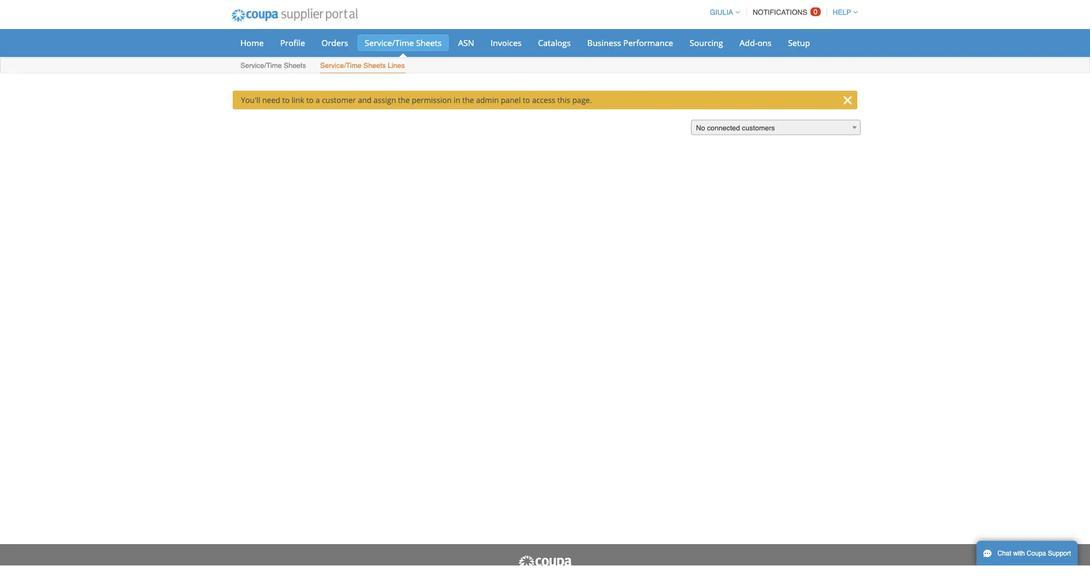 Task type: vqa. For each thing, say whether or not it's contained in the screenshot.
bottom for
no



Task type: locate. For each thing, give the bounding box(es) containing it.
service/time sheets link
[[358, 35, 449, 51], [240, 59, 307, 73]]

home
[[240, 37, 264, 48]]

service/time up lines
[[365, 37, 414, 48]]

0 horizontal spatial coupa supplier portal image
[[224, 2, 365, 29]]

0 horizontal spatial to
[[282, 95, 290, 105]]

sheets
[[416, 37, 442, 48], [284, 61, 306, 70], [364, 61, 386, 70]]

sheets left "asn"
[[416, 37, 442, 48]]

business
[[587, 37, 621, 48]]

sheets left lines
[[364, 61, 386, 70]]

help link
[[828, 8, 858, 16]]

orders
[[322, 37, 348, 48]]

sheets for bottommost service/time sheets link
[[284, 61, 306, 70]]

1 vertical spatial service/time sheets
[[240, 61, 306, 70]]

you'll need to link to a customer and assign the permission in the admin panel to access this page.
[[241, 95, 592, 105]]

this
[[557, 95, 570, 105]]

1 horizontal spatial coupa supplier portal image
[[518, 556, 572, 567]]

1 horizontal spatial service/time
[[320, 61, 362, 70]]

1 horizontal spatial service/time sheets link
[[358, 35, 449, 51]]

0 horizontal spatial service/time sheets link
[[240, 59, 307, 73]]

giulia link
[[705, 8, 740, 16]]

navigation
[[705, 2, 858, 23]]

0 horizontal spatial service/time sheets
[[240, 61, 306, 70]]

catalogs link
[[531, 35, 578, 51]]

1 vertical spatial service/time sheets link
[[240, 59, 307, 73]]

giulia
[[710, 8, 733, 16]]

lines
[[388, 61, 405, 70]]

to left a
[[306, 95, 314, 105]]

1 horizontal spatial the
[[462, 95, 474, 105]]

add-ons link
[[732, 35, 779, 51]]

to left link
[[282, 95, 290, 105]]

setup link
[[781, 35, 817, 51]]

1 the from the left
[[398, 95, 410, 105]]

setup
[[788, 37, 810, 48]]

asn
[[458, 37, 474, 48]]

home link
[[233, 35, 271, 51]]

1 horizontal spatial to
[[306, 95, 314, 105]]

0 horizontal spatial the
[[398, 95, 410, 105]]

service/time sheets
[[365, 37, 442, 48], [240, 61, 306, 70]]

2 to from the left
[[306, 95, 314, 105]]

notifications 0
[[753, 8, 818, 16]]

add-
[[740, 37, 758, 48]]

coupa supplier portal image
[[224, 2, 365, 29], [518, 556, 572, 567]]

asn link
[[451, 35, 481, 51]]

help
[[833, 8, 851, 16]]

the
[[398, 95, 410, 105], [462, 95, 474, 105]]

the right in
[[462, 95, 474, 105]]

service/time down home link
[[240, 61, 282, 70]]

sheets down profile link
[[284, 61, 306, 70]]

link
[[292, 95, 304, 105]]

0 vertical spatial service/time sheets link
[[358, 35, 449, 51]]

service/time
[[365, 37, 414, 48], [240, 61, 282, 70], [320, 61, 362, 70]]

0 vertical spatial service/time sheets
[[365, 37, 442, 48]]

2 the from the left
[[462, 95, 474, 105]]

service/time sheets link up lines
[[358, 35, 449, 51]]

orders link
[[314, 35, 355, 51]]

service/time sheets up lines
[[365, 37, 442, 48]]

no
[[696, 124, 705, 132]]

performance
[[623, 37, 673, 48]]

the right assign
[[398, 95, 410, 105]]

to right panel in the left of the page
[[523, 95, 530, 105]]

1 horizontal spatial sheets
[[364, 61, 386, 70]]

service/time sheets link down profile link
[[240, 59, 307, 73]]

in
[[454, 95, 460, 105]]

0 horizontal spatial sheets
[[284, 61, 306, 70]]

sourcing
[[690, 37, 723, 48]]

service/time down orders link
[[320, 61, 362, 70]]

to
[[282, 95, 290, 105], [306, 95, 314, 105], [523, 95, 530, 105]]

service/time sheets down profile link
[[240, 61, 306, 70]]

1 to from the left
[[282, 95, 290, 105]]

2 horizontal spatial sheets
[[416, 37, 442, 48]]

a
[[316, 95, 320, 105]]

2 horizontal spatial to
[[523, 95, 530, 105]]



Task type: describe. For each thing, give the bounding box(es) containing it.
and
[[358, 95, 372, 105]]

support
[[1048, 551, 1071, 558]]

0
[[814, 8, 818, 16]]

sheets for service/time sheets lines link
[[364, 61, 386, 70]]

1 vertical spatial coupa supplier portal image
[[518, 556, 572, 567]]

invoices link
[[483, 35, 529, 51]]

access
[[532, 95, 555, 105]]

add-ons
[[740, 37, 772, 48]]

No connected customers field
[[691, 120, 861, 136]]

0 vertical spatial coupa supplier portal image
[[224, 2, 365, 29]]

admin
[[476, 95, 499, 105]]

No connected customers text field
[[692, 120, 860, 136]]

service/time sheets lines
[[320, 61, 405, 70]]

assign
[[374, 95, 396, 105]]

customer
[[322, 95, 356, 105]]

chat
[[997, 551, 1011, 558]]

2 horizontal spatial service/time
[[365, 37, 414, 48]]

with
[[1013, 551, 1025, 558]]

no connected customers
[[696, 124, 775, 132]]

customers
[[742, 124, 775, 132]]

notifications
[[753, 8, 807, 16]]

coupa
[[1027, 551, 1046, 558]]

profile link
[[273, 35, 312, 51]]

service/time sheets lines link
[[320, 59, 405, 73]]

navigation containing notifications 0
[[705, 2, 858, 23]]

sourcing link
[[683, 35, 730, 51]]

0 horizontal spatial service/time
[[240, 61, 282, 70]]

connected
[[707, 124, 740, 132]]

invoices
[[491, 37, 522, 48]]

1 horizontal spatial service/time sheets
[[365, 37, 442, 48]]

catalogs
[[538, 37, 571, 48]]

ons
[[758, 37, 772, 48]]

chat with coupa support button
[[976, 542, 1078, 567]]

3 to from the left
[[523, 95, 530, 105]]

page.
[[572, 95, 592, 105]]

business performance link
[[580, 35, 680, 51]]

need
[[262, 95, 280, 105]]

panel
[[501, 95, 521, 105]]

you'll
[[241, 95, 260, 105]]

sheets for top service/time sheets link
[[416, 37, 442, 48]]

permission
[[412, 95, 452, 105]]

chat with coupa support
[[997, 551, 1071, 558]]

profile
[[280, 37, 305, 48]]

business performance
[[587, 37, 673, 48]]



